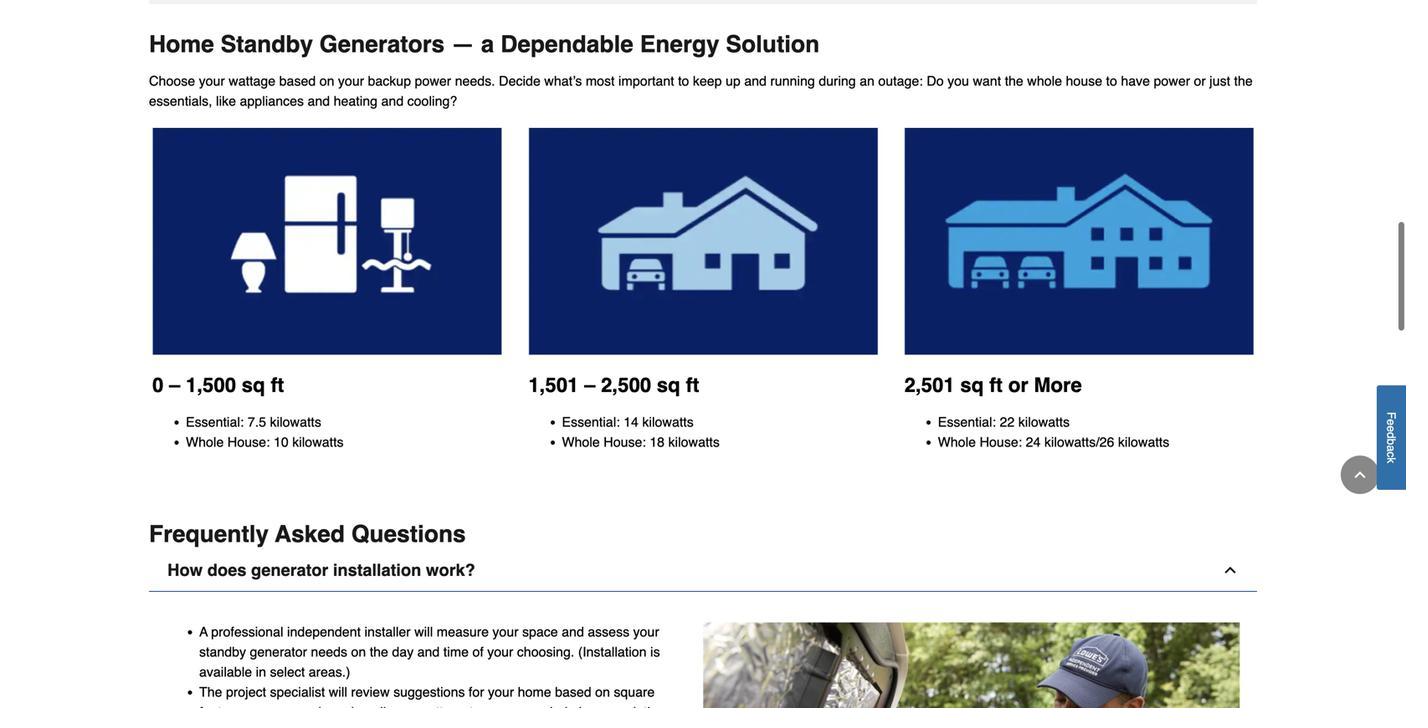 Task type: vqa. For each thing, say whether or not it's contained in the screenshot.


Task type: locate. For each thing, give the bounding box(es) containing it.
1 horizontal spatial house:
[[604, 435, 646, 450]]

2,500
[[601, 374, 651, 397]]

2 horizontal spatial essential:
[[938, 415, 996, 430]]

house: for ft
[[980, 435, 1022, 450]]

want
[[973, 73, 1001, 89]]

1 whole from the left
[[186, 435, 224, 450]]

1 horizontal spatial ft
[[686, 374, 699, 397]]

0 horizontal spatial or
[[1008, 374, 1028, 397]]

essential: inside essential: 14 kilowatts whole house: 18 kilowatts
[[562, 415, 620, 430]]

to inside a professional independent installer will measure your space and assess your standby generator needs on the day and time of your choosing. (installation is available in select areas.) the project specialist will review suggestions for your home based on square footage, power needs and appliance wattage to ensure a whole house solution
[[469, 705, 481, 709]]

ft up the 22
[[989, 374, 1003, 397]]

0 horizontal spatial power
[[251, 705, 288, 709]]

0 horizontal spatial based
[[279, 73, 316, 89]]

house down square
[[579, 705, 615, 709]]

wattage up appliances
[[229, 73, 276, 89]]

0 vertical spatial on
[[319, 73, 334, 89]]

0 horizontal spatial –
[[169, 374, 180, 397]]

2 horizontal spatial the
[[1234, 73, 1253, 89]]

frequently asked questions
[[149, 521, 466, 548]]

to left keep
[[678, 73, 689, 89]]

essential: down 0 – 1,500 sq ft
[[186, 415, 244, 430]]

1 ft from the left
[[271, 374, 284, 397]]

–
[[169, 374, 180, 397], [584, 374, 595, 397]]

based inside choose your wattage based on your backup power needs. decide what's most important to keep up and running during an outage: do you want the whole house to have power or just the essentials, like appliances and heating and cooling?
[[279, 73, 316, 89]]

whole inside essential: 7.5 kilowatts whole house: 10 kilowatts
[[186, 435, 224, 450]]

0 horizontal spatial whole
[[186, 435, 224, 450]]

0 horizontal spatial whole
[[540, 705, 575, 709]]

2,501 sq ft or more
[[905, 374, 1082, 397]]

whole inside essential: 14 kilowatts whole house: 18 kilowatts
[[562, 435, 600, 450]]

time
[[443, 645, 469, 660]]

kilowatts right the kilowatts/26
[[1118, 435, 1170, 450]]

available
[[199, 665, 252, 680]]

1 vertical spatial wattage
[[419, 705, 466, 709]]

power down project
[[251, 705, 288, 709]]

or
[[1194, 73, 1206, 89], [1008, 374, 1028, 397]]

kilowatts/26
[[1044, 435, 1114, 450]]

house
[[1066, 73, 1102, 89], [579, 705, 615, 709]]

will right installer
[[414, 625, 433, 640]]

the right just
[[1234, 73, 1253, 89]]

2 horizontal spatial ft
[[989, 374, 1003, 397]]

based up appliances
[[279, 73, 316, 89]]

project
[[226, 685, 266, 701]]

3 whole from the left
[[938, 435, 976, 450]]

wattage inside choose your wattage based on your backup power needs. decide what's most important to keep up and running during an outage: do you want the whole house to have power or just the essentials, like appliances and heating and cooling?
[[229, 73, 276, 89]]

based
[[279, 73, 316, 89], [555, 685, 591, 701]]

will down "areas.)"
[[329, 685, 347, 701]]

b
[[1385, 439, 1398, 446]]

1 horizontal spatial whole
[[1027, 73, 1062, 89]]

whole
[[1027, 73, 1062, 89], [540, 705, 575, 709]]

2 horizontal spatial a
[[1385, 446, 1398, 452]]

to down the for
[[469, 705, 481, 709]]

your right of
[[487, 645, 513, 660]]

house: inside essential: 14 kilowatts whole house: 18 kilowatts
[[604, 435, 646, 450]]

essential: for 1,500
[[186, 415, 244, 430]]

house: down "7.5"
[[228, 435, 270, 450]]

3 essential: from the left
[[938, 415, 996, 430]]

on
[[319, 73, 334, 89], [351, 645, 366, 660], [595, 685, 610, 701]]

essential: inside essential: 22 kilowatts whole house: 24 kilowatts/26 kilowatts
[[938, 415, 996, 430]]

e up b
[[1385, 426, 1398, 433]]

0 – 1,500 sq ft
[[152, 374, 284, 397]]

whole right want in the right of the page
[[1027, 73, 1062, 89]]

0 vertical spatial house
[[1066, 73, 1102, 89]]

essential: 22 kilowatts whole house: 24 kilowatts/26 kilowatts
[[938, 415, 1170, 450]]

essential: left the 22
[[938, 415, 996, 430]]

0 horizontal spatial chevron up image
[[1222, 562, 1239, 579]]

1 house: from the left
[[228, 435, 270, 450]]

24
[[1026, 435, 1041, 450]]

essential: 7.5 kilowatts whole house: 10 kilowatts
[[186, 415, 344, 450]]

1 essential: from the left
[[186, 415, 244, 430]]

0 horizontal spatial sq
[[242, 374, 265, 397]]

1 horizontal spatial to
[[678, 73, 689, 89]]

0 vertical spatial needs
[[311, 645, 347, 660]]

how
[[167, 561, 203, 580]]

an
[[860, 73, 875, 89]]

generator up select
[[250, 645, 307, 660]]

e up d
[[1385, 420, 1398, 426]]

square
[[614, 685, 655, 701]]

whole inside essential: 22 kilowatts whole house: 24 kilowatts/26 kilowatts
[[938, 435, 976, 450]]

10
[[274, 435, 289, 450]]

2 essential: from the left
[[562, 415, 620, 430]]

1 vertical spatial on
[[351, 645, 366, 660]]

2 house: from the left
[[604, 435, 646, 450]]

1 sq from the left
[[242, 374, 265, 397]]

1 vertical spatial or
[[1008, 374, 1028, 397]]

1 horizontal spatial wattage
[[419, 705, 466, 709]]

your
[[199, 73, 225, 89], [338, 73, 364, 89], [493, 625, 519, 640], [633, 625, 659, 640], [487, 645, 513, 660], [488, 685, 514, 701]]

or inside choose your wattage based on your backup power needs. decide what's most important to keep up and running during an outage: do you want the whole house to have power or just the essentials, like appliances and heating and cooling?
[[1194, 73, 1206, 89]]

1 horizontal spatial house
[[1066, 73, 1102, 89]]

needs
[[311, 645, 347, 660], [292, 705, 328, 709]]

0 vertical spatial whole
[[1027, 73, 1062, 89]]

0 vertical spatial chevron up image
[[1352, 467, 1369, 484]]

0 vertical spatial wattage
[[229, 73, 276, 89]]

house: down the 22
[[980, 435, 1022, 450]]

or left just
[[1194, 73, 1206, 89]]

1 vertical spatial will
[[329, 685, 347, 701]]

essential: for ft
[[938, 415, 996, 430]]

2 vertical spatial a
[[529, 705, 537, 709]]

sq right the 2,500
[[657, 374, 680, 397]]

whole for 2,501
[[938, 435, 976, 450]]

2 ft from the left
[[686, 374, 699, 397]]

on inside choose your wattage based on your backup power needs. decide what's most important to keep up and running during an outage: do you want the whole house to have power or just the essentials, like appliances and heating and cooling?
[[319, 73, 334, 89]]

needs down 'specialist' at the left bottom of the page
[[292, 705, 328, 709]]

on down installer
[[351, 645, 366, 660]]

0 horizontal spatial on
[[319, 73, 334, 89]]

1 horizontal spatial chevron up image
[[1352, 467, 1369, 484]]

1 horizontal spatial whole
[[562, 435, 600, 450]]

– for 1,501
[[584, 374, 595, 397]]

0 horizontal spatial to
[[469, 705, 481, 709]]

2 whole from the left
[[562, 435, 600, 450]]

or up the 22
[[1008, 374, 1028, 397]]

is
[[650, 645, 660, 660]]

based right home
[[555, 685, 591, 701]]

ft right the 2,500
[[686, 374, 699, 397]]

dependable
[[501, 31, 633, 58]]

2 sq from the left
[[657, 374, 680, 397]]

1 vertical spatial based
[[555, 685, 591, 701]]

2 horizontal spatial whole
[[938, 435, 976, 450]]

0 horizontal spatial house
[[579, 705, 615, 709]]

your up the "is"
[[633, 625, 659, 640]]

0 vertical spatial will
[[414, 625, 433, 640]]

0 vertical spatial generator
[[251, 561, 328, 580]]

ft
[[271, 374, 284, 397], [686, 374, 699, 397], [989, 374, 1003, 397]]

sq right 2,501 in the right of the page
[[960, 374, 984, 397]]

house inside a professional independent installer will measure your space and assess your standby generator needs on the day and time of your choosing. (installation is available in select areas.) the project specialist will review suggestions for your home based on square footage, power needs and appliance wattage to ensure a whole house solution
[[579, 705, 615, 709]]

whole down 1,501
[[562, 435, 600, 450]]

wattage inside a professional independent installer will measure your space and assess your standby generator needs on the day and time of your choosing. (installation is available in select areas.) the project specialist will review suggestions for your home based on square footage, power needs and appliance wattage to ensure a whole house solution
[[419, 705, 466, 709]]

2 – from the left
[[584, 374, 595, 397]]

1 horizontal spatial power
[[415, 73, 451, 89]]

in
[[256, 665, 266, 680]]

chevron up image
[[1352, 467, 1369, 484], [1222, 562, 1239, 579]]

the
[[199, 685, 222, 701]]

generator inside button
[[251, 561, 328, 580]]

whole down home
[[540, 705, 575, 709]]

house:
[[228, 435, 270, 450], [604, 435, 646, 450], [980, 435, 1022, 450]]

professional
[[211, 625, 283, 640]]

18
[[650, 435, 665, 450]]

sq for 2,500
[[657, 374, 680, 397]]

essential: for 2,500
[[562, 415, 620, 430]]

1 – from the left
[[169, 374, 180, 397]]

3 ft from the left
[[989, 374, 1003, 397]]

– right '0'
[[169, 374, 180, 397]]

to left have
[[1106, 73, 1117, 89]]

whole
[[186, 435, 224, 450], [562, 435, 600, 450], [938, 435, 976, 450]]

f e e d b a c k button
[[1377, 386, 1406, 491]]

on left square
[[595, 685, 610, 701]]

generators
[[320, 31, 445, 58]]

house: for 2,500
[[604, 435, 646, 450]]

kilowatts up 18
[[642, 415, 694, 430]]

specialist
[[270, 685, 325, 701]]

areas.)
[[309, 665, 350, 680]]

a up k
[[1385, 446, 1398, 452]]

1 horizontal spatial a
[[529, 705, 537, 709]]

 image
[[149, 4, 1257, 31]]

choosing.
[[517, 645, 574, 660]]

0 vertical spatial based
[[279, 73, 316, 89]]

essential: 14 kilowatts whole house: 18 kilowatts
[[562, 415, 720, 450]]

the right want in the right of the page
[[1005, 73, 1024, 89]]

and
[[744, 73, 767, 89], [308, 93, 330, 109], [381, 93, 404, 109], [562, 625, 584, 640], [417, 645, 440, 660], [332, 705, 354, 709]]

ft up essential: 7.5 kilowatts whole house: 10 kilowatts
[[271, 374, 284, 397]]

e
[[1385, 420, 1398, 426], [1385, 426, 1398, 433]]

generator down frequently asked questions
[[251, 561, 328, 580]]

1 vertical spatial generator
[[250, 645, 307, 660]]

house: down 14
[[604, 435, 646, 450]]

1 horizontal spatial based
[[555, 685, 591, 701]]

how does generator installation work?
[[167, 561, 475, 580]]

whole down 1,500
[[186, 435, 224, 450]]

0 horizontal spatial house:
[[228, 435, 270, 450]]

a
[[199, 625, 208, 640]]

– right 1,501
[[584, 374, 595, 397]]

1 horizontal spatial essential:
[[562, 415, 620, 430]]

essential: inside essential: 7.5 kilowatts whole house: 10 kilowatts
[[186, 415, 244, 430]]

2 horizontal spatial on
[[595, 685, 610, 701]]

essential: left 14
[[562, 415, 620, 430]]

and down the backup at the top left of the page
[[381, 93, 404, 109]]

power right have
[[1154, 73, 1190, 89]]

0 horizontal spatial wattage
[[229, 73, 276, 89]]

0 horizontal spatial essential:
[[186, 415, 244, 430]]

1 horizontal spatial will
[[414, 625, 433, 640]]

to
[[678, 73, 689, 89], [1106, 73, 1117, 89], [469, 705, 481, 709]]

installation
[[333, 561, 421, 580]]

generator
[[251, 561, 328, 580], [250, 645, 307, 660]]

the down installer
[[370, 645, 388, 660]]

power up cooling?
[[415, 73, 451, 89]]

wattage down the suggestions
[[419, 705, 466, 709]]

essential:
[[186, 415, 244, 430], [562, 415, 620, 430], [938, 415, 996, 430]]

2 horizontal spatial sq
[[960, 374, 984, 397]]

1 horizontal spatial or
[[1194, 73, 1206, 89]]

2 e from the top
[[1385, 426, 1398, 433]]

on up heating
[[319, 73, 334, 89]]

2 horizontal spatial house:
[[980, 435, 1022, 450]]

house: inside essential: 7.5 kilowatts whole house: 10 kilowatts
[[228, 435, 270, 450]]

1 horizontal spatial –
[[584, 374, 595, 397]]

0 vertical spatial or
[[1194, 73, 1206, 89]]

based inside a professional independent installer will measure your space and assess your standby generator needs on the day and time of your choosing. (installation is available in select areas.) the project specialist will review suggestions for your home based on square footage, power needs and appliance wattage to ensure a whole house solution
[[555, 685, 591, 701]]

an icon of a small house with a single-car garage. image
[[528, 128, 878, 356]]

power
[[415, 73, 451, 89], [1154, 73, 1190, 89], [251, 705, 288, 709]]

sq
[[242, 374, 265, 397], [657, 374, 680, 397], [960, 374, 984, 397]]

a down home
[[529, 705, 537, 709]]

1 vertical spatial whole
[[540, 705, 575, 709]]

whole for 0
[[186, 435, 224, 450]]

0 horizontal spatial a
[[481, 31, 494, 58]]

will
[[414, 625, 433, 640], [329, 685, 347, 701]]

1 vertical spatial house
[[579, 705, 615, 709]]

3 house: from the left
[[980, 435, 1022, 450]]

needs up "areas.)"
[[311, 645, 347, 660]]

house: inside essential: 22 kilowatts whole house: 24 kilowatts/26 kilowatts
[[980, 435, 1022, 450]]

important
[[619, 73, 674, 89]]

your up heating
[[338, 73, 364, 89]]

0 horizontal spatial the
[[370, 645, 388, 660]]

kilowatts up 24 on the bottom right
[[1018, 415, 1070, 430]]

1 vertical spatial chevron up image
[[1222, 562, 1239, 579]]

1 horizontal spatial sq
[[657, 374, 680, 397]]

3 sq from the left
[[960, 374, 984, 397]]

wattage
[[229, 73, 276, 89], [419, 705, 466, 709]]

and left heating
[[308, 93, 330, 109]]

1 vertical spatial a
[[1385, 446, 1398, 452]]

an icon of a large house with a two-car garage. image
[[905, 128, 1254, 356]]

kilowatts right 10
[[292, 435, 344, 450]]

day
[[392, 645, 414, 660]]

0 horizontal spatial ft
[[271, 374, 284, 397]]

whole down 2,501 in the right of the page
[[938, 435, 976, 450]]

house left have
[[1066, 73, 1102, 89]]

do
[[927, 73, 944, 89]]

0 horizontal spatial will
[[329, 685, 347, 701]]

sq up "7.5"
[[242, 374, 265, 397]]

a right — on the left top of page
[[481, 31, 494, 58]]



Task type: describe. For each thing, give the bounding box(es) containing it.
1,501
[[528, 374, 579, 397]]

standby
[[199, 645, 246, 660]]

d
[[1385, 433, 1398, 439]]

22
[[1000, 415, 1015, 430]]

icons of a table lamp, refrigerator and floor lamp. image
[[152, 128, 502, 356]]

choose your wattage based on your backup power needs. decide what's most important to keep up and running during an outage: do you want the whole house to have power or just the essentials, like appliances and heating and cooling?
[[149, 73, 1253, 109]]

during
[[819, 73, 856, 89]]

most
[[586, 73, 615, 89]]

asked
[[275, 521, 345, 548]]

ensure
[[484, 705, 525, 709]]

cooling?
[[407, 93, 457, 109]]

a professional installer in a blue lowe's vest installing a home standby generator. image
[[703, 623, 1240, 709]]

2,501
[[905, 374, 955, 397]]

running
[[770, 73, 815, 89]]

of
[[472, 645, 484, 660]]

generator inside a professional independent installer will measure your space and assess your standby generator needs on the day and time of your choosing. (installation is available in select areas.) the project specialist will review suggestions for your home based on square footage, power needs and appliance wattage to ensure a whole house solution
[[250, 645, 307, 660]]

how does generator installation work? button
[[149, 550, 1257, 593]]

2 vertical spatial on
[[595, 685, 610, 701]]

does
[[207, 561, 246, 580]]

whole inside choose your wattage based on your backup power needs. decide what's most important to keep up and running during an outage: do you want the whole house to have power or just the essentials, like appliances and heating and cooling?
[[1027, 73, 1062, 89]]

heating
[[334, 93, 378, 109]]

select
[[270, 665, 305, 680]]

have
[[1121, 73, 1150, 89]]

and right day
[[417, 645, 440, 660]]

your up like
[[199, 73, 225, 89]]

frequently
[[149, 521, 269, 548]]

home standby generators — a dependable energy solution
[[149, 31, 820, 58]]

footage,
[[199, 705, 248, 709]]

decide
[[499, 73, 541, 89]]

and down review
[[332, 705, 354, 709]]

house inside choose your wattage based on your backup power needs. decide what's most important to keep up and running during an outage: do you want the whole house to have power or just the essentials, like appliances and heating and cooling?
[[1066, 73, 1102, 89]]

and right up
[[744, 73, 767, 89]]

questions
[[351, 521, 466, 548]]

outage:
[[878, 73, 923, 89]]

a inside a professional independent installer will measure your space and assess your standby generator needs on the day and time of your choosing. (installation is available in select areas.) the project specialist will review suggestions for your home based on square footage, power needs and appliance wattage to ensure a whole house solution
[[529, 705, 537, 709]]

kilowatts right 18
[[668, 435, 720, 450]]

2 horizontal spatial to
[[1106, 73, 1117, 89]]

1,501 – 2,500 sq ft
[[528, 374, 699, 397]]

f
[[1385, 413, 1398, 420]]

independent
[[287, 625, 361, 640]]

standby
[[221, 31, 313, 58]]

k
[[1385, 458, 1398, 464]]

like
[[216, 93, 236, 109]]

energy
[[640, 31, 719, 58]]

7.5
[[248, 415, 266, 430]]

home
[[149, 31, 214, 58]]

1 horizontal spatial on
[[351, 645, 366, 660]]

scroll to top element
[[1341, 456, 1379, 495]]

a inside button
[[1385, 446, 1398, 452]]

essentials,
[[149, 93, 212, 109]]

what's
[[544, 73, 582, 89]]

1 horizontal spatial the
[[1005, 73, 1024, 89]]

backup
[[368, 73, 411, 89]]

your up ensure
[[488, 685, 514, 701]]

sq for 1,500
[[242, 374, 265, 397]]

1 vertical spatial needs
[[292, 705, 328, 709]]

kilowatts up 10
[[270, 415, 321, 430]]

review
[[351, 685, 390, 701]]

whole for 1,501
[[562, 435, 600, 450]]

house: for 1,500
[[228, 435, 270, 450]]

and right space
[[562, 625, 584, 640]]

—
[[451, 31, 475, 58]]

work?
[[426, 561, 475, 580]]

f e e d b a c k
[[1385, 413, 1398, 464]]

0 vertical spatial a
[[481, 31, 494, 58]]

14
[[624, 415, 639, 430]]

for
[[469, 685, 484, 701]]

choose
[[149, 73, 195, 89]]

ft for 1,501 – 2,500 sq ft
[[686, 374, 699, 397]]

just
[[1210, 73, 1230, 89]]

(installation
[[578, 645, 647, 660]]

2 horizontal spatial power
[[1154, 73, 1190, 89]]

chevron up image inside 'how does generator installation work?' button
[[1222, 562, 1239, 579]]

needs.
[[455, 73, 495, 89]]

up
[[726, 73, 741, 89]]

installer
[[365, 625, 411, 640]]

1 e from the top
[[1385, 420, 1398, 426]]

solution
[[726, 31, 820, 58]]

your left space
[[493, 625, 519, 640]]

0
[[152, 374, 164, 397]]

chevron up image inside scroll to top element
[[1352, 467, 1369, 484]]

you
[[948, 73, 969, 89]]

appliance
[[358, 705, 415, 709]]

assess
[[588, 625, 630, 640]]

space
[[522, 625, 558, 640]]

c
[[1385, 452, 1398, 458]]

power inside a professional independent installer will measure your space and assess your standby generator needs on the day and time of your choosing. (installation is available in select areas.) the project specialist will review suggestions for your home based on square footage, power needs and appliance wattage to ensure a whole house solution
[[251, 705, 288, 709]]

ft for 0 – 1,500 sq ft
[[271, 374, 284, 397]]

– for 0
[[169, 374, 180, 397]]

more
[[1034, 374, 1082, 397]]

home
[[518, 685, 551, 701]]

whole inside a professional independent installer will measure your space and assess your standby generator needs on the day and time of your choosing. (installation is available in select areas.) the project specialist will review suggestions for your home based on square footage, power needs and appliance wattage to ensure a whole house solution
[[540, 705, 575, 709]]

measure
[[437, 625, 489, 640]]

suggestions
[[393, 685, 465, 701]]

the inside a professional independent installer will measure your space and assess your standby generator needs on the day and time of your choosing. (installation is available in select areas.) the project specialist will review suggestions for your home based on square footage, power needs and appliance wattage to ensure a whole house solution
[[370, 645, 388, 660]]

a professional independent installer will measure your space and assess your standby generator needs on the day and time of your choosing. (installation is available in select areas.) the project specialist will review suggestions for your home based on square footage, power needs and appliance wattage to ensure a whole house solution
[[199, 625, 674, 709]]

1,500
[[186, 374, 236, 397]]

keep
[[693, 73, 722, 89]]

appliances
[[240, 93, 304, 109]]



